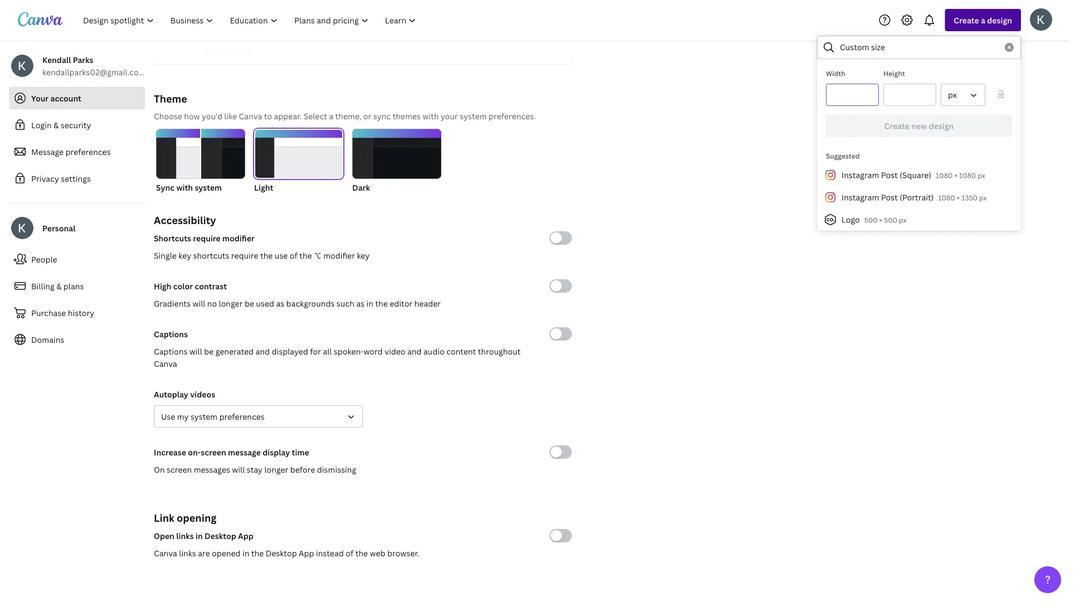 Task type: describe. For each thing, give the bounding box(es) containing it.
2 500 from the left
[[884, 215, 898, 225]]

plans
[[63, 281, 84, 291]]

1350
[[962, 193, 978, 202]]

login & security
[[31, 120, 91, 130]]

on screen messages will stay longer before dismissing
[[154, 464, 356, 475]]

video
[[385, 346, 406, 357]]

post for (square)
[[881, 170, 898, 180]]

instead
[[316, 548, 344, 558]]

0 vertical spatial require
[[193, 233, 221, 243]]

videos
[[190, 389, 215, 399]]

1 500 from the left
[[865, 215, 878, 225]]

the left 'web'
[[356, 548, 368, 558]]

1 horizontal spatial modifier
[[323, 250, 355, 261]]

link opening
[[154, 511, 217, 525]]

appear.
[[274, 111, 302, 121]]

display
[[263, 447, 290, 457]]

instagram for instagram post (square)
[[842, 170, 880, 180]]

browser.
[[387, 548, 419, 558]]

open
[[154, 531, 174, 541]]

create a design button
[[945, 9, 1021, 31]]

opening
[[177, 511, 217, 525]]

1080 up 1350
[[960, 171, 976, 180]]

⌥
[[314, 250, 322, 261]]

(portrait)
[[900, 192, 934, 203]]

your account
[[31, 93, 81, 103]]

message
[[228, 447, 261, 457]]

0 vertical spatial modifier
[[222, 233, 255, 243]]

my
[[177, 411, 189, 422]]

billing & plans
[[31, 281, 84, 291]]

preferences inside button
[[219, 411, 265, 422]]

will for be
[[189, 346, 202, 357]]

web
[[370, 548, 386, 558]]

billing & plans link
[[9, 275, 145, 297]]

kendall parks kendallparks02@gmail.com
[[42, 54, 146, 77]]

logo
[[842, 214, 860, 225]]

captions for captions will be generated and displayed for all spoken-word video and audio content throughout canva
[[154, 346, 188, 357]]

on-
[[188, 447, 201, 457]]

dark
[[352, 182, 370, 193]]

autoplay videos
[[154, 389, 215, 399]]

1 horizontal spatial of
[[346, 548, 354, 558]]

message preferences link
[[9, 141, 145, 163]]

privacy
[[31, 173, 59, 184]]

select
[[304, 111, 327, 121]]

no
[[207, 298, 217, 309]]

captions for captions
[[154, 329, 188, 339]]

gradients
[[154, 298, 191, 309]]

2 vertical spatial canva
[[154, 548, 177, 558]]

create new design button
[[826, 115, 1013, 137]]

new
[[912, 121, 927, 131]]

accessibility
[[154, 213, 216, 227]]

canva inside captions will be generated and displayed for all spoken-word video and audio content throughout canva
[[154, 358, 177, 369]]

the left use
[[260, 250, 273, 261]]

settings
[[61, 173, 91, 184]]

Width number field
[[834, 84, 872, 105]]

privacy settings
[[31, 173, 91, 184]]

security
[[61, 120, 91, 130]]

messages
[[194, 464, 230, 475]]

theme choose how you'd like canva to appear. select a theme, or sync themes with your system preferences.
[[154, 92, 536, 121]]

login
[[31, 120, 52, 130]]

how
[[184, 111, 200, 121]]

parks for kendall parks
[[233, 44, 254, 55]]

account
[[50, 93, 81, 103]]

1 horizontal spatial desktop
[[266, 548, 297, 558]]

dismissing
[[317, 464, 356, 475]]

1 vertical spatial app
[[299, 548, 314, 558]]

× inside logo 500 × 500 px
[[880, 215, 883, 225]]

1 horizontal spatial longer
[[265, 464, 288, 475]]

theme,
[[335, 111, 362, 121]]

a inside dropdown button
[[981, 15, 986, 25]]

Units: px button
[[941, 84, 986, 106]]

backgrounds
[[286, 298, 335, 309]]

links for are
[[179, 548, 196, 558]]

sync with system
[[156, 182, 222, 193]]

stay
[[247, 464, 263, 475]]

sync
[[156, 182, 175, 193]]

domains link
[[9, 328, 145, 351]]

single key shortcuts require the use of the ⌥ modifier key
[[154, 250, 370, 261]]

kendall parks
[[204, 44, 254, 55]]

links for in
[[176, 531, 194, 541]]

1 vertical spatial in
[[196, 531, 203, 541]]

single
[[154, 250, 177, 261]]

or
[[363, 111, 371, 121]]

color
[[173, 281, 193, 291]]

system for sync with system
[[195, 182, 222, 193]]

header
[[415, 298, 441, 309]]

open links in desktop app
[[154, 531, 254, 541]]

0 vertical spatial preferences
[[66, 146, 111, 157]]

be inside captions will be generated and displayed for all spoken-word video and audio content throughout canva
[[204, 346, 214, 357]]

a inside "theme choose how you'd like canva to appear. select a theme, or sync themes with your system preferences."
[[329, 111, 333, 121]]

all
[[323, 346, 332, 357]]

px inside instagram post (square) 1080 × 1080 px
[[978, 171, 986, 180]]

link
[[154, 511, 174, 525]]

shortcuts require modifier
[[154, 233, 255, 243]]

1 horizontal spatial require
[[231, 250, 258, 261]]

canva links are opened in the desktop app instead of the web browser.
[[154, 548, 419, 558]]

1 as from the left
[[276, 298, 284, 309]]

px inside button
[[948, 89, 957, 100]]

create for create a design
[[954, 15, 979, 25]]

2 vertical spatial in
[[243, 548, 249, 558]]

your
[[441, 111, 458, 121]]

kendallparks02@gmail.com
[[42, 67, 146, 77]]

0 vertical spatial of
[[290, 250, 298, 261]]

word
[[364, 346, 383, 357]]

contrast
[[195, 281, 227, 291]]

personal
[[42, 223, 76, 233]]

time
[[292, 447, 309, 457]]

sync
[[373, 111, 391, 121]]

(square)
[[900, 170, 932, 180]]

spoken-
[[334, 346, 364, 357]]

create for create new design
[[885, 121, 910, 131]]

message
[[31, 146, 64, 157]]

2 horizontal spatial in
[[367, 298, 373, 309]]

used
[[256, 298, 274, 309]]

width
[[826, 69, 846, 78]]

privacy settings link
[[9, 167, 145, 190]]

people
[[31, 254, 57, 265]]

kendall parks image
[[1030, 8, 1053, 31]]

use my system preferences
[[161, 411, 265, 422]]

1 and from the left
[[256, 346, 270, 357]]



Task type: vqa. For each thing, say whether or not it's contained in the screenshot.
right the for
no



Task type: locate. For each thing, give the bounding box(es) containing it.
parks
[[233, 44, 254, 55], [73, 54, 93, 65]]

of right use
[[290, 250, 298, 261]]

2 instagram from the top
[[842, 192, 880, 203]]

create new design
[[885, 121, 954, 131]]

create inside create new design button
[[885, 121, 910, 131]]

1 vertical spatial links
[[179, 548, 196, 558]]

instagram post (square) 1080 × 1080 px
[[842, 170, 986, 180]]

& inside billing & plans link
[[56, 281, 62, 291]]

message preferences
[[31, 146, 111, 157]]

1 horizontal spatial with
[[423, 111, 439, 121]]

choose
[[154, 111, 182, 121]]

1 vertical spatial will
[[189, 346, 202, 357]]

modifier up single key shortcuts require the use of the ⌥ modifier key
[[222, 233, 255, 243]]

500 right logo on the right of the page
[[865, 215, 878, 225]]

system for use my system preferences
[[191, 411, 218, 422]]

longer right no
[[219, 298, 243, 309]]

0 horizontal spatial require
[[193, 233, 221, 243]]

canva inside "theme choose how you'd like canva to appear. select a theme, or sync themes with your system preferences."
[[239, 111, 262, 121]]

top level navigation element
[[76, 9, 426, 31]]

1 horizontal spatial app
[[299, 548, 314, 558]]

increase on-screen message display time
[[154, 447, 309, 457]]

increase
[[154, 447, 186, 457]]

0 horizontal spatial and
[[256, 346, 270, 357]]

0 horizontal spatial design
[[929, 121, 954, 131]]

1 horizontal spatial key
[[357, 250, 370, 261]]

0 horizontal spatial desktop
[[205, 531, 236, 541]]

create left new
[[885, 121, 910, 131]]

& for billing
[[56, 281, 62, 291]]

1 vertical spatial post
[[881, 192, 898, 203]]

in right the such
[[367, 298, 373, 309]]

design for create new design
[[929, 121, 954, 131]]

of right instead
[[346, 548, 354, 558]]

captions inside captions will be generated and displayed for all spoken-word video and audio content throughout canva
[[154, 346, 188, 357]]

0 horizontal spatial as
[[276, 298, 284, 309]]

a
[[981, 15, 986, 25], [329, 111, 333, 121]]

1080 inside the instagram post (portrait) 1080 × 1350 px
[[939, 193, 955, 202]]

high
[[154, 281, 171, 291]]

be left used
[[245, 298, 254, 309]]

editor
[[390, 298, 413, 309]]

0 vertical spatial create
[[954, 15, 979, 25]]

desktop left instead
[[266, 548, 297, 558]]

0 vertical spatial captions
[[154, 329, 188, 339]]

opened
[[212, 548, 241, 558]]

1 instagram from the top
[[842, 170, 880, 180]]

design left kendall parks image
[[988, 15, 1013, 25]]

0 horizontal spatial with
[[176, 182, 193, 193]]

as right the such
[[356, 298, 365, 309]]

system inside "theme choose how you'd like canva to appear. select a theme, or sync themes with your system preferences."
[[460, 111, 487, 121]]

× for (portrait)
[[957, 193, 960, 202]]

1 horizontal spatial kendall
[[204, 44, 232, 55]]

1 key from the left
[[179, 250, 191, 261]]

1 horizontal spatial a
[[981, 15, 986, 25]]

px
[[948, 89, 957, 100], [978, 171, 986, 180], [980, 193, 987, 202], [899, 215, 907, 225]]

1080
[[936, 171, 953, 180], [960, 171, 976, 180], [939, 193, 955, 202]]

preferences down login & security 'link'
[[66, 146, 111, 157]]

parks for kendall parks kendallparks02@gmail.com
[[73, 54, 93, 65]]

shortcuts
[[154, 233, 191, 243]]

list
[[817, 164, 1021, 231]]

1 vertical spatial captions
[[154, 346, 188, 357]]

such
[[337, 298, 355, 309]]

system right "your"
[[460, 111, 487, 121]]

links down link opening
[[176, 531, 194, 541]]

1080 for instagram post (portrait)
[[939, 193, 955, 202]]

& left plans
[[56, 281, 62, 291]]

high color contrast
[[154, 281, 227, 291]]

0 vertical spatial design
[[988, 15, 1013, 25]]

0 vertical spatial will
[[193, 298, 205, 309]]

canva
[[239, 111, 262, 121], [154, 358, 177, 369], [154, 548, 177, 558]]

will left stay
[[232, 464, 245, 475]]

× left 1350
[[957, 193, 960, 202]]

instagram for instagram post (portrait)
[[842, 192, 880, 203]]

0 horizontal spatial key
[[179, 250, 191, 261]]

purchase
[[31, 307, 66, 318]]

the left ⌥
[[300, 250, 312, 261]]

× inside instagram post (square) 1080 × 1080 px
[[955, 171, 958, 180]]

captions will be generated and displayed for all spoken-word video and audio content throughout canva
[[154, 346, 521, 369]]

key right ⌥
[[357, 250, 370, 261]]

desktop up the opened
[[205, 531, 236, 541]]

0 vertical spatial app
[[238, 531, 254, 541]]

0 horizontal spatial kendall
[[42, 54, 71, 65]]

0 horizontal spatial longer
[[219, 298, 243, 309]]

0 horizontal spatial a
[[329, 111, 333, 121]]

×
[[955, 171, 958, 180], [957, 193, 960, 202], [880, 215, 883, 225]]

kendall for kendall parks kendallparks02@gmail.com
[[42, 54, 71, 65]]

Dark button
[[352, 129, 442, 193]]

system up accessibility at the left top
[[195, 182, 222, 193]]

you'd
[[202, 111, 222, 121]]

in up 'are'
[[196, 531, 203, 541]]

1 vertical spatial be
[[204, 346, 214, 357]]

1 horizontal spatial create
[[954, 15, 979, 25]]

height
[[884, 69, 905, 78]]

1080 right (square)
[[936, 171, 953, 180]]

screen down increase
[[167, 464, 192, 475]]

1 horizontal spatial as
[[356, 298, 365, 309]]

will
[[193, 298, 205, 309], [189, 346, 202, 357], [232, 464, 245, 475]]

themes
[[393, 111, 421, 121]]

0 horizontal spatial in
[[196, 531, 203, 541]]

1 horizontal spatial and
[[408, 346, 422, 357]]

app left instead
[[299, 548, 314, 558]]

parks up kendallparks02@gmail.com
[[73, 54, 93, 65]]

key right single
[[179, 250, 191, 261]]

domains
[[31, 334, 64, 345]]

instagram up logo on the right of the page
[[842, 192, 880, 203]]

post up logo 500 × 500 px
[[881, 192, 898, 203]]

1 horizontal spatial 500
[[884, 215, 898, 225]]

screen
[[201, 447, 226, 457], [167, 464, 192, 475]]

post for (portrait)
[[881, 192, 898, 203]]

purchase history
[[31, 307, 94, 318]]

0 vertical spatial with
[[423, 111, 439, 121]]

instagram
[[842, 170, 880, 180], [842, 192, 880, 203]]

0 vertical spatial instagram
[[842, 170, 880, 180]]

0 vertical spatial screen
[[201, 447, 226, 457]]

1 horizontal spatial be
[[245, 298, 254, 309]]

Search search field
[[840, 37, 999, 58]]

links left 'are'
[[179, 548, 196, 558]]

0 vertical spatial longer
[[219, 298, 243, 309]]

1 vertical spatial instagram
[[842, 192, 880, 203]]

modifier right ⌥
[[323, 250, 355, 261]]

1 vertical spatial modifier
[[323, 250, 355, 261]]

instagram down suggested
[[842, 170, 880, 180]]

& right login
[[54, 120, 59, 130]]

preferences
[[66, 146, 111, 157], [219, 411, 265, 422]]

1 post from the top
[[881, 170, 898, 180]]

parks down top level navigation 'element'
[[233, 44, 254, 55]]

0 vertical spatial in
[[367, 298, 373, 309]]

kendall for kendall parks
[[204, 44, 232, 55]]

will left generated
[[189, 346, 202, 357]]

be left generated
[[204, 346, 214, 357]]

screen up messages
[[201, 447, 226, 457]]

design inside create a design dropdown button
[[988, 15, 1013, 25]]

captions up autoplay
[[154, 346, 188, 357]]

with right sync
[[176, 182, 193, 193]]

1 vertical spatial &
[[56, 281, 62, 291]]

1080 for instagram post (square)
[[936, 171, 953, 180]]

1 vertical spatial of
[[346, 548, 354, 558]]

2 vertical spatial ×
[[880, 215, 883, 225]]

audio
[[424, 346, 445, 357]]

with inside button
[[176, 182, 193, 193]]

gradients will no longer be used as backgrounds such as in the editor header
[[154, 298, 441, 309]]

and right video at the bottom left
[[408, 346, 422, 357]]

light
[[254, 182, 273, 193]]

1 vertical spatial ×
[[957, 193, 960, 202]]

0 horizontal spatial app
[[238, 531, 254, 541]]

0 horizontal spatial modifier
[[222, 233, 255, 243]]

use
[[161, 411, 175, 422]]

theme
[[154, 92, 187, 105]]

× for (square)
[[955, 171, 958, 180]]

Sync with system button
[[156, 129, 245, 193]]

instagram post (portrait) 1080 × 1350 px
[[842, 192, 987, 203]]

your
[[31, 93, 49, 103]]

× right logo on the right of the page
[[880, 215, 883, 225]]

0 vertical spatial links
[[176, 531, 194, 541]]

like
[[224, 111, 237, 121]]

require right "shortcuts"
[[231, 250, 258, 261]]

1 vertical spatial a
[[329, 111, 333, 121]]

displayed
[[272, 346, 308, 357]]

500
[[865, 215, 878, 225], [884, 215, 898, 225]]

autoplay
[[154, 389, 188, 399]]

before
[[290, 464, 315, 475]]

list containing instagram post (square)
[[817, 164, 1021, 231]]

1 captions from the top
[[154, 329, 188, 339]]

canva up autoplay
[[154, 358, 177, 369]]

1 vertical spatial desktop
[[266, 548, 297, 558]]

1 vertical spatial create
[[885, 121, 910, 131]]

with left "your"
[[423, 111, 439, 121]]

preferences up message
[[219, 411, 265, 422]]

2 key from the left
[[357, 250, 370, 261]]

0 vertical spatial desktop
[[205, 531, 236, 541]]

design
[[988, 15, 1013, 25], [929, 121, 954, 131]]

logo 500 × 500 px
[[842, 214, 907, 225]]

500 down the instagram post (portrait) 1080 × 1350 px
[[884, 215, 898, 225]]

1 vertical spatial canva
[[154, 358, 177, 369]]

create
[[954, 15, 979, 25], [885, 121, 910, 131]]

1 horizontal spatial screen
[[201, 447, 226, 457]]

1 horizontal spatial in
[[243, 548, 249, 558]]

& for login
[[54, 120, 59, 130]]

for
[[310, 346, 321, 357]]

desktop
[[205, 531, 236, 541], [266, 548, 297, 558]]

are
[[198, 548, 210, 558]]

canva left to
[[239, 111, 262, 121]]

longer down display
[[265, 464, 288, 475]]

captions down gradients
[[154, 329, 188, 339]]

in
[[367, 298, 373, 309], [196, 531, 203, 541], [243, 548, 249, 558]]

kendall down top level navigation 'element'
[[204, 44, 232, 55]]

links
[[176, 531, 194, 541], [179, 548, 196, 558]]

1 vertical spatial screen
[[167, 464, 192, 475]]

post left (square)
[[881, 170, 898, 180]]

the right the opened
[[251, 548, 264, 558]]

will left no
[[193, 298, 205, 309]]

0 vertical spatial canva
[[239, 111, 262, 121]]

× inside the instagram post (portrait) 1080 × 1350 px
[[957, 193, 960, 202]]

1 vertical spatial with
[[176, 182, 193, 193]]

captions
[[154, 329, 188, 339], [154, 346, 188, 357]]

design inside create new design button
[[929, 121, 954, 131]]

0 vertical spatial &
[[54, 120, 59, 130]]

system right my
[[191, 411, 218, 422]]

0 vertical spatial a
[[981, 15, 986, 25]]

modifier
[[222, 233, 255, 243], [323, 250, 355, 261]]

Light button
[[254, 129, 343, 193]]

in right the opened
[[243, 548, 249, 558]]

2 vertical spatial system
[[191, 411, 218, 422]]

content
[[447, 346, 476, 357]]

px inside the instagram post (portrait) 1080 × 1350 px
[[980, 193, 987, 202]]

people link
[[9, 248, 145, 270]]

will for no
[[193, 298, 205, 309]]

0 vertical spatial be
[[245, 298, 254, 309]]

0 vertical spatial ×
[[955, 171, 958, 180]]

1 vertical spatial require
[[231, 250, 258, 261]]

1080 left 1350
[[939, 193, 955, 202]]

as right used
[[276, 298, 284, 309]]

1 vertical spatial preferences
[[219, 411, 265, 422]]

0 vertical spatial post
[[881, 170, 898, 180]]

app up the opened
[[238, 531, 254, 541]]

create up "search" "search box"
[[954, 15, 979, 25]]

parks inside kendall parks kendallparks02@gmail.com
[[73, 54, 93, 65]]

0 horizontal spatial create
[[885, 121, 910, 131]]

canva down 'open'
[[154, 548, 177, 558]]

login & security link
[[9, 114, 145, 136]]

2 post from the top
[[881, 192, 898, 203]]

design for create a design
[[988, 15, 1013, 25]]

0 horizontal spatial screen
[[167, 464, 192, 475]]

create a design
[[954, 15, 1013, 25]]

create inside create a design dropdown button
[[954, 15, 979, 25]]

1 vertical spatial design
[[929, 121, 954, 131]]

kendall up your account
[[42, 54, 71, 65]]

your account link
[[9, 87, 145, 109]]

× right (square)
[[955, 171, 958, 180]]

kendall inside kendall parks kendallparks02@gmail.com
[[42, 54, 71, 65]]

px inside logo 500 × 500 px
[[899, 215, 907, 225]]

1 horizontal spatial design
[[988, 15, 1013, 25]]

longer
[[219, 298, 243, 309], [265, 464, 288, 475]]

purchase history link
[[9, 302, 145, 324]]

the left editor
[[375, 298, 388, 309]]

0 horizontal spatial preferences
[[66, 146, 111, 157]]

0 horizontal spatial parks
[[73, 54, 93, 65]]

history
[[68, 307, 94, 318]]

and left displayed at the left of page
[[256, 346, 270, 357]]

1 horizontal spatial preferences
[[219, 411, 265, 422]]

1 vertical spatial longer
[[265, 464, 288, 475]]

0 horizontal spatial be
[[204, 346, 214, 357]]

will inside captions will be generated and displayed for all spoken-word video and audio content throughout canva
[[189, 346, 202, 357]]

key
[[179, 250, 191, 261], [357, 250, 370, 261]]

1 horizontal spatial parks
[[233, 44, 254, 55]]

throughout
[[478, 346, 521, 357]]

0 horizontal spatial of
[[290, 250, 298, 261]]

1 vertical spatial system
[[195, 182, 222, 193]]

0 horizontal spatial 500
[[865, 215, 878, 225]]

Use my system preferences button
[[154, 405, 363, 428]]

2 vertical spatial will
[[232, 464, 245, 475]]

2 captions from the top
[[154, 346, 188, 357]]

design right new
[[929, 121, 954, 131]]

& inside login & security 'link'
[[54, 120, 59, 130]]

0 vertical spatial system
[[460, 111, 487, 121]]

billing
[[31, 281, 54, 291]]

require up "shortcuts"
[[193, 233, 221, 243]]

2 and from the left
[[408, 346, 422, 357]]

2 as from the left
[[356, 298, 365, 309]]

with inside "theme choose how you'd like canva to appear. select a theme, or sync themes with your system preferences."
[[423, 111, 439, 121]]



